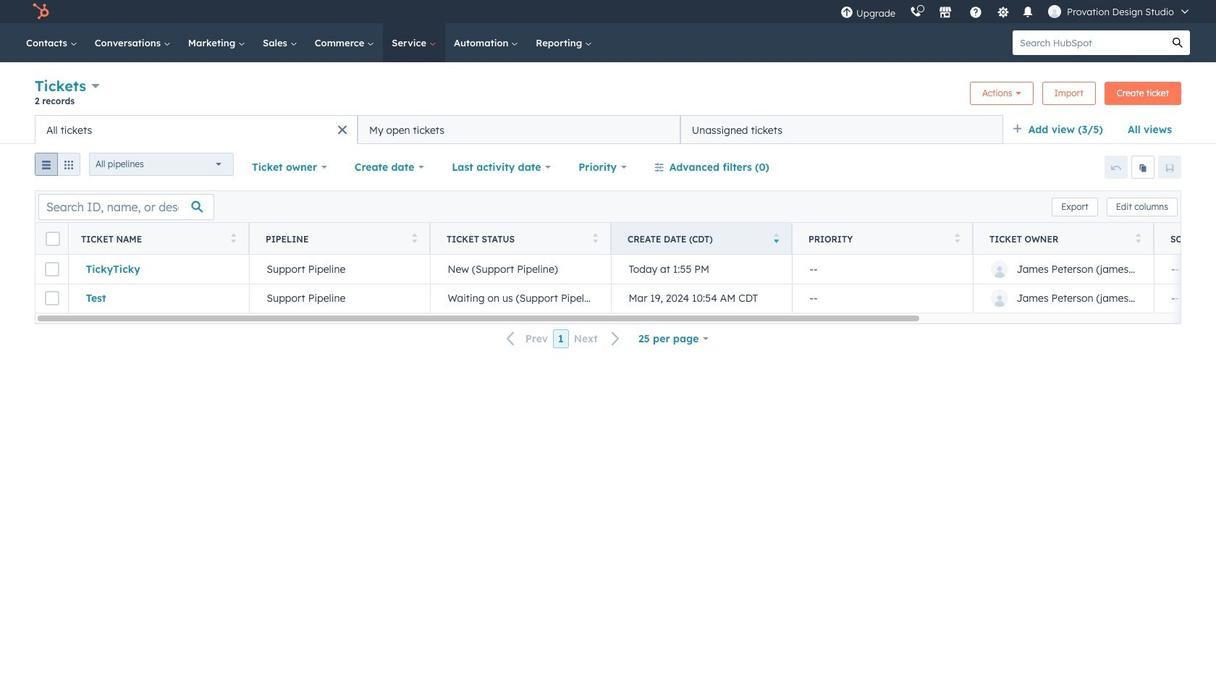 Task type: describe. For each thing, give the bounding box(es) containing it.
Search ID, name, or description search field
[[38, 194, 214, 220]]

2 press to sort. element from the left
[[412, 233, 417, 245]]

3 press to sort. element from the left
[[593, 233, 598, 245]]

james peterson image
[[1049, 5, 1062, 18]]

5 press to sort. element from the left
[[1136, 233, 1142, 245]]

press to sort. image for 4th press to sort. element from right
[[412, 233, 417, 243]]

4 press to sort. element from the left
[[955, 233, 960, 245]]

pagination navigation
[[498, 329, 629, 349]]

descending sort. press to sort ascending. element
[[774, 233, 779, 245]]



Task type: vqa. For each thing, say whether or not it's contained in the screenshot.
the that
no



Task type: locate. For each thing, give the bounding box(es) containing it.
3 press to sort. image from the left
[[1136, 233, 1142, 243]]

Search HubSpot search field
[[1013, 30, 1166, 55]]

1 press to sort. element from the left
[[231, 233, 236, 245]]

press to sort. element
[[231, 233, 236, 245], [412, 233, 417, 245], [593, 233, 598, 245], [955, 233, 960, 245], [1136, 233, 1142, 245]]

press to sort. image
[[231, 233, 236, 243], [412, 233, 417, 243], [1136, 233, 1142, 243]]

1 horizontal spatial press to sort. image
[[955, 233, 960, 243]]

menu
[[834, 0, 1200, 23]]

press to sort. image for first press to sort. element
[[231, 233, 236, 243]]

banner
[[35, 75, 1182, 115]]

press to sort. image for 3rd press to sort. element from left
[[593, 233, 598, 243]]

press to sort. image for 5th press to sort. element
[[1136, 233, 1142, 243]]

0 horizontal spatial press to sort. image
[[231, 233, 236, 243]]

1 horizontal spatial press to sort. image
[[412, 233, 417, 243]]

0 horizontal spatial press to sort. image
[[593, 233, 598, 243]]

press to sort. image for second press to sort. element from the right
[[955, 233, 960, 243]]

press to sort. image
[[593, 233, 598, 243], [955, 233, 960, 243]]

marketplaces image
[[940, 7, 953, 20]]

group
[[35, 153, 80, 182]]

2 press to sort. image from the left
[[955, 233, 960, 243]]

descending sort. press to sort ascending. image
[[774, 233, 779, 243]]

2 press to sort. image from the left
[[412, 233, 417, 243]]

1 press to sort. image from the left
[[593, 233, 598, 243]]

1 press to sort. image from the left
[[231, 233, 236, 243]]

2 horizontal spatial press to sort. image
[[1136, 233, 1142, 243]]



